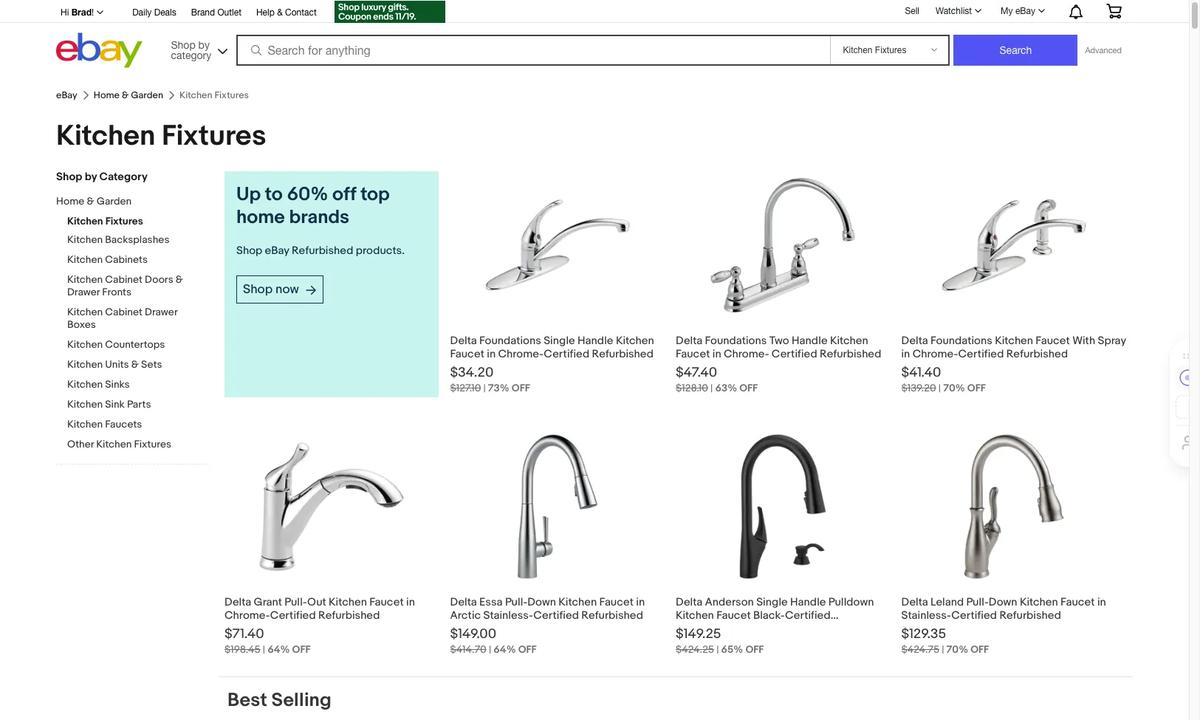 Task type: locate. For each thing, give the bounding box(es) containing it.
2 horizontal spatial pull-
[[967, 596, 989, 610]]

1 vertical spatial ebay
[[56, 89, 77, 101]]

70% right $139.20 "text field"
[[944, 382, 966, 395]]

2 horizontal spatial foundations
[[931, 334, 993, 348]]

shop left now
[[243, 282, 273, 297]]

64% inside delta grant pull-out kitchen faucet in chrome-certified refurbished $71.40 $198.45 | 64% off
[[268, 644, 290, 656]]

chrome- for $47.40
[[724, 347, 770, 361]]

| right $424.75
[[942, 644, 945, 656]]

fixtures
[[162, 119, 266, 154], [105, 215, 143, 228], [134, 438, 172, 451]]

cabinets
[[105, 253, 148, 266]]

single
[[544, 334, 575, 348], [757, 596, 788, 610]]

off right 73%
[[512, 382, 530, 395]]

kitchen inside delta leland pull-down kitchen faucet in stainless-certified refurbished $129.35 $424.75 | 70% off
[[1021, 596, 1059, 610]]

0 horizontal spatial home
[[56, 195, 84, 208]]

delta foundations single handle kitchen faucet in chrome-certified refurbished image
[[484, 171, 632, 319]]

foundations left two
[[705, 334, 767, 348]]

delta left essa
[[450, 596, 477, 610]]

delta left grant
[[225, 596, 251, 610]]

garden inside home & garden kitchen fixtures kitchen backsplashes kitchen cabinets kitchen cabinet doors & drawer fronts kitchen cabinet drawer boxes kitchen countertops kitchen units & sets kitchen sinks kitchen sink parts kitchen faucets other kitchen fixtures
[[97, 195, 132, 208]]

down right essa
[[528, 596, 556, 610]]

single inside the "delta anderson single handle pulldown kitchen faucet black-certified refurbished"
[[757, 596, 788, 610]]

pull- for $129.35
[[967, 596, 989, 610]]

0 vertical spatial single
[[544, 334, 575, 348]]

with
[[1073, 334, 1096, 348]]

faucet for $149.00
[[600, 596, 634, 610]]

pull- inside delta leland pull-down kitchen faucet in stainless-certified refurbished $129.35 $424.75 | 70% off
[[967, 596, 989, 610]]

delta inside delta foundations kitchen faucet with spray in chrome-certified refurbished $41.40 $139.20 | 70% off
[[902, 334, 929, 348]]

home inside home & garden kitchen fixtures kitchen backsplashes kitchen cabinets kitchen cabinet doors & drawer fronts kitchen cabinet drawer boxes kitchen countertops kitchen units & sets kitchen sinks kitchen sink parts kitchen faucets other kitchen fixtures
[[56, 195, 84, 208]]

pull- inside delta grant pull-out kitchen faucet in chrome-certified refurbished $71.40 $198.45 | 64% off
[[285, 596, 307, 610]]

faucet inside delta grant pull-out kitchen faucet in chrome-certified refurbished $71.40 $198.45 | 64% off
[[370, 596, 404, 610]]

fixtures up backsplashes
[[105, 215, 143, 228]]

backsplashes
[[105, 234, 170, 246]]

0 vertical spatial 70%
[[944, 382, 966, 395]]

| inside delta grant pull-out kitchen faucet in chrome-certified refurbished $71.40 $198.45 | 64% off
[[263, 644, 265, 656]]

handle inside the "delta anderson single handle pulldown kitchen faucet black-certified refurbished"
[[791, 596, 827, 610]]

70%
[[944, 382, 966, 395], [947, 644, 969, 656]]

0 horizontal spatial single
[[544, 334, 575, 348]]

handle inside delta foundations two handle kitchen faucet in chrome- certified refurbished $47.40 $128.10 | 63% off
[[792, 334, 828, 348]]

down right 'leland'
[[989, 596, 1018, 610]]

chrome- inside delta grant pull-out kitchen faucet in chrome-certified refurbished $71.40 $198.45 | 64% off
[[225, 609, 270, 623]]

pull- for $149.00
[[505, 596, 528, 610]]

ebay inside 'account' navigation
[[1016, 6, 1036, 16]]

ebay left home & garden
[[56, 89, 77, 101]]

home & garden link down category
[[56, 195, 197, 209]]

chrome- for $71.40
[[225, 609, 270, 623]]

down inside delta leland pull-down kitchen faucet in stainless-certified refurbished $129.35 $424.75 | 70% off
[[989, 596, 1018, 610]]

certified for $47.40
[[772, 347, 818, 361]]

| inside delta foundations single handle kitchen faucet in chrome-certified refurbished $34.20 $127.10 | 73% off
[[484, 382, 486, 395]]

foundations inside delta foundations single handle kitchen faucet in chrome-certified refurbished $34.20 $127.10 | 73% off
[[480, 334, 542, 348]]

watchlist
[[936, 6, 973, 16]]

& left sets
[[131, 358, 139, 371]]

$47.40
[[676, 365, 718, 381]]

garden up kitchen fixtures
[[131, 89, 163, 101]]

pull- inside delta essa pull-down kitchen faucet in arctic stainless-certified refurbished $149.00 $414.70 | 64% off
[[505, 596, 528, 610]]

refurbished inside delta leland pull-down kitchen faucet in stainless-certified refurbished $129.35 $424.75 | 70% off
[[1000, 609, 1062, 623]]

1 horizontal spatial ebay
[[265, 244, 289, 258]]

main content containing up to 60% off top home brands
[[219, 154, 1134, 721]]

certified
[[544, 347, 590, 361], [772, 347, 818, 361], [959, 347, 1005, 361], [270, 609, 316, 623], [534, 609, 579, 623], [786, 609, 831, 623], [952, 609, 998, 623]]

| right $139.20 "text field"
[[939, 382, 942, 395]]

fixtures down kitchen faucets 'link'
[[134, 438, 172, 451]]

certified inside the "delta anderson single handle pulldown kitchen faucet black-certified refurbished"
[[786, 609, 831, 623]]

chrome- inside delta foundations single handle kitchen faucet in chrome-certified refurbished $34.20 $127.10 | 73% off
[[498, 347, 544, 361]]

faucet
[[1036, 334, 1071, 348], [450, 347, 485, 361], [676, 347, 711, 361], [370, 596, 404, 610], [600, 596, 634, 610], [1061, 596, 1096, 610], [717, 609, 751, 623]]

off inside delta foundations two handle kitchen faucet in chrome- certified refurbished $47.40 $128.10 | 63% off
[[740, 382, 758, 395]]

in inside delta foundations kitchen faucet with spray in chrome-certified refurbished $41.40 $139.20 | 70% off
[[902, 347, 911, 361]]

delta inside delta foundations single handle kitchen faucet in chrome-certified refurbished $34.20 $127.10 | 73% off
[[450, 334, 477, 348]]

chrome- up $71.40
[[225, 609, 270, 623]]

delta inside delta grant pull-out kitchen faucet in chrome-certified refurbished $71.40 $198.45 | 64% off
[[225, 596, 251, 610]]

delta up $41.40
[[902, 334, 929, 348]]

3 pull- from the left
[[967, 596, 989, 610]]

off inside delta foundations kitchen faucet with spray in chrome-certified refurbished $41.40 $139.20 | 70% off
[[968, 382, 986, 395]]

stainless- inside delta essa pull-down kitchen faucet in arctic stainless-certified refurbished $149.00 $414.70 | 64% off
[[484, 609, 534, 623]]

1 vertical spatial garden
[[97, 195, 132, 208]]

products.
[[356, 244, 405, 258]]

now
[[276, 282, 299, 297]]

foundations inside delta foundations kitchen faucet with spray in chrome-certified refurbished $41.40 $139.20 | 70% off
[[931, 334, 993, 348]]

home & garden
[[94, 89, 163, 101]]

home & garden kitchen fixtures kitchen backsplashes kitchen cabinets kitchen cabinet doors & drawer fronts kitchen cabinet drawer boxes kitchen countertops kitchen units & sets kitchen sinks kitchen sink parts kitchen faucets other kitchen fixtures
[[56, 195, 183, 451]]

chrome- for $41.40
[[913, 347, 959, 361]]

2 vertical spatial fixtures
[[134, 438, 172, 451]]

garden down category
[[97, 195, 132, 208]]

0 vertical spatial by
[[198, 39, 210, 51]]

stainless- inside delta leland pull-down kitchen faucet in stainless-certified refurbished $129.35 $424.75 | 70% off
[[902, 609, 952, 623]]

off
[[333, 183, 357, 206]]

& down shop by category
[[87, 195, 94, 208]]

pull- right grant
[[285, 596, 307, 610]]

faucet inside delta leland pull-down kitchen faucet in stainless-certified refurbished $129.35 $424.75 | 70% off
[[1061, 596, 1096, 610]]

in inside delta foundations two handle kitchen faucet in chrome- certified refurbished $47.40 $128.10 | 63% off
[[713, 347, 722, 361]]

in inside delta essa pull-down kitchen faucet in arctic stainless-certified refurbished $149.00 $414.70 | 64% off
[[637, 596, 645, 610]]

0 vertical spatial home
[[94, 89, 120, 101]]

certified inside delta foundations kitchen faucet with spray in chrome-certified refurbished $41.40 $139.20 | 70% off
[[959, 347, 1005, 361]]

best selling
[[228, 690, 332, 712]]

home down shop by category
[[56, 195, 84, 208]]

off inside delta essa pull-down kitchen faucet in arctic stainless-certified refurbished $149.00 $414.70 | 64% off
[[519, 644, 537, 656]]

1 pull- from the left
[[285, 596, 307, 610]]

outlet
[[218, 7, 242, 18]]

0 horizontal spatial foundations
[[480, 334, 542, 348]]

delta inside delta leland pull-down kitchen faucet in stainless-certified refurbished $129.35 $424.75 | 70% off
[[902, 596, 929, 610]]

0 horizontal spatial down
[[528, 596, 556, 610]]

garden
[[131, 89, 163, 101], [97, 195, 132, 208]]

Search for anything text field
[[238, 36, 828, 64]]

by for category
[[198, 39, 210, 51]]

ebay right my
[[1016, 6, 1036, 16]]

1 vertical spatial cabinet
[[105, 306, 143, 319]]

kitchen backsplashes link
[[67, 234, 208, 248]]

kitchen
[[56, 119, 156, 154], [67, 215, 103, 228], [67, 234, 103, 246], [67, 253, 103, 266], [67, 273, 103, 286], [67, 306, 103, 319], [616, 334, 655, 348], [831, 334, 869, 348], [996, 334, 1034, 348], [67, 338, 103, 351], [67, 358, 103, 371], [67, 378, 103, 391], [67, 398, 103, 411], [67, 418, 103, 431], [96, 438, 132, 451], [329, 596, 367, 610], [559, 596, 597, 610], [1021, 596, 1059, 610], [676, 609, 715, 623]]

shop now
[[243, 282, 299, 297]]

faucet inside delta foundations two handle kitchen faucet in chrome- certified refurbished $47.40 $128.10 | 63% off
[[676, 347, 711, 361]]

shop down deals
[[171, 39, 196, 51]]

drawer up boxes
[[67, 286, 100, 299]]

$424.25
[[676, 644, 715, 656]]

chrome- up 73%
[[498, 347, 544, 361]]

1 64% from the left
[[268, 644, 290, 656]]

off right "63%"
[[740, 382, 758, 395]]

help
[[256, 7, 275, 18]]

2 pull- from the left
[[505, 596, 528, 610]]

in inside delta grant pull-out kitchen faucet in chrome-certified refurbished $71.40 $198.45 | 64% off
[[406, 596, 415, 610]]

64% right $198.45 text field
[[268, 644, 290, 656]]

category
[[171, 49, 212, 61]]

1 horizontal spatial stainless-
[[902, 609, 952, 623]]

home for home & garden
[[94, 89, 120, 101]]

in for $34.20
[[487, 347, 496, 361]]

faucet for $129.35
[[1061, 596, 1096, 610]]

chrome-
[[498, 347, 544, 361], [724, 347, 770, 361], [913, 347, 959, 361], [225, 609, 270, 623]]

stainless- up $129.35
[[902, 609, 952, 623]]

| left 65%
[[717, 644, 719, 656]]

0 vertical spatial garden
[[131, 89, 163, 101]]

2 horizontal spatial ebay
[[1016, 6, 1036, 16]]

stainless-
[[484, 609, 534, 623], [902, 609, 952, 623]]

| left 73%
[[484, 382, 486, 395]]

contact
[[285, 7, 317, 18]]

refurbished inside the "delta anderson single handle pulldown kitchen faucet black-certified refurbished"
[[676, 622, 738, 636]]

anderson
[[705, 596, 754, 610]]

off right 65%
[[746, 644, 764, 656]]

by down brand
[[198, 39, 210, 51]]

$149.25
[[676, 627, 722, 643]]

in for $129.35
[[1098, 596, 1107, 610]]

refurbished for delta anderson single handle pulldown kitchen faucet black-certified refurbished
[[676, 622, 738, 636]]

stainless- up $149.00
[[484, 609, 534, 623]]

| right $414.70 text field
[[489, 644, 492, 656]]

delta foundations single handle kitchen faucet in chrome-certified refurbished $34.20 $127.10 | 73% off
[[450, 334, 655, 395]]

cabinet
[[105, 273, 143, 286], [105, 306, 143, 319]]

1 foundations from the left
[[480, 334, 542, 348]]

certified inside delta grant pull-out kitchen faucet in chrome-certified refurbished $71.40 $198.45 | 64% off
[[270, 609, 316, 623]]

delta up $34.20
[[450, 334, 477, 348]]

63%
[[716, 382, 738, 395]]

off for $41.40
[[968, 382, 986, 395]]

| for $129.35
[[942, 644, 945, 656]]

| right $198.45 text field
[[263, 644, 265, 656]]

down
[[528, 596, 556, 610], [989, 596, 1018, 610]]

daily deals
[[132, 7, 176, 18]]

home & garden link up kitchen fixtures
[[94, 89, 163, 101]]

kitchen countertops link
[[67, 338, 208, 353]]

$149.00
[[450, 627, 497, 643]]

home & garden link
[[94, 89, 163, 101], [56, 195, 197, 209]]

1 horizontal spatial foundations
[[705, 334, 767, 348]]

faucet for $47.40
[[676, 347, 711, 361]]

delta foundations two handle kitchen faucet in chrome- certified refurbished image
[[710, 171, 857, 319]]

kitchen inside delta foundations two handle kitchen faucet in chrome- certified refurbished $47.40 $128.10 | 63% off
[[831, 334, 869, 348]]

foundations up $41.40
[[931, 334, 993, 348]]

in for $41.40
[[902, 347, 911, 361]]

1 horizontal spatial 64%
[[494, 644, 516, 656]]

70% right $424.75 "text box"
[[947, 644, 969, 656]]

2 64% from the left
[[494, 644, 516, 656]]

1 vertical spatial fixtures
[[105, 215, 143, 228]]

ebay
[[1016, 6, 1036, 16], [56, 89, 77, 101], [265, 244, 289, 258]]

fixtures up up at the left top of page
[[162, 119, 266, 154]]

daily
[[132, 7, 152, 18]]

off for $34.20
[[512, 382, 530, 395]]

shop ebay refurbished products.
[[236, 244, 405, 258]]

hi brad !
[[61, 7, 94, 18]]

shop down the "home"
[[236, 244, 263, 258]]

shop by category banner
[[52, 0, 1134, 72]]

delta leland pull-down kitchen faucet in stainless-certified refurbished $129.35 $424.75 | 70% off
[[902, 596, 1107, 656]]

$414.70
[[450, 644, 487, 656]]

off down out
[[292, 644, 311, 656]]

0 vertical spatial fixtures
[[162, 119, 266, 154]]

shop by category
[[171, 39, 212, 61]]

refurbished for delta foundations single handle kitchen faucet in chrome-certified refurbished $34.20 $127.10 | 73% off
[[592, 347, 654, 361]]

shop inside shop by category
[[171, 39, 196, 51]]

off right $424.75 "text box"
[[971, 644, 990, 656]]

64%
[[268, 644, 290, 656], [494, 644, 516, 656]]

1 down from the left
[[528, 596, 556, 610]]

by inside shop by category
[[198, 39, 210, 51]]

faucet inside delta foundations single handle kitchen faucet in chrome-certified refurbished $34.20 $127.10 | 73% off
[[450, 347, 485, 361]]

foundations for $47.40
[[705, 334, 767, 348]]

single for chrome-
[[544, 334, 575, 348]]

0 horizontal spatial drawer
[[67, 286, 100, 299]]

0 horizontal spatial pull-
[[285, 596, 307, 610]]

64% down $149.00
[[494, 644, 516, 656]]

delta up $47.40
[[676, 334, 703, 348]]

None submit
[[954, 35, 1079, 66]]

faucet inside delta foundations kitchen faucet with spray in chrome-certified refurbished $41.40 $139.20 | 70% off
[[1036, 334, 1071, 348]]

my ebay
[[1001, 6, 1036, 16]]

brad
[[71, 7, 92, 18]]

cabinet down fronts
[[105, 306, 143, 319]]

0 vertical spatial cabinet
[[105, 273, 143, 286]]

$198.45
[[225, 644, 261, 656]]

& right help
[[277, 7, 283, 18]]

drawer
[[67, 286, 100, 299], [145, 306, 178, 319]]

delta foundations kitchen faucet with spray in chrome-certified refurbished $41.40 $139.20 | 70% off
[[902, 334, 1127, 395]]

foundations inside delta foundations two handle kitchen faucet in chrome- certified refurbished $47.40 $128.10 | 63% off
[[705, 334, 767, 348]]

| for $71.40
[[263, 644, 265, 656]]

kitchen inside delta foundations single handle kitchen faucet in chrome-certified refurbished $34.20 $127.10 | 73% off
[[616, 334, 655, 348]]

pull- right 'leland'
[[967, 596, 989, 610]]

delta up $149.25
[[676, 596, 703, 610]]

shop
[[171, 39, 196, 51], [56, 170, 82, 184], [236, 244, 263, 258], [243, 282, 273, 297]]

sell link
[[899, 6, 927, 16]]

shop for shop ebay refurbished products.
[[236, 244, 263, 258]]

foundations up 73%
[[480, 334, 542, 348]]

| inside delta leland pull-down kitchen faucet in stainless-certified refurbished $129.35 $424.75 | 70% off
[[942, 644, 945, 656]]

shop left category
[[56, 170, 82, 184]]

ebay for shop ebay refurbished products.
[[265, 244, 289, 258]]

in inside delta leland pull-down kitchen faucet in stainless-certified refurbished $129.35 $424.75 | 70% off
[[1098, 596, 1107, 610]]

2 vertical spatial ebay
[[265, 244, 289, 258]]

1 vertical spatial 70%
[[947, 644, 969, 656]]

| for $41.40
[[939, 382, 942, 395]]

0 horizontal spatial 64%
[[268, 644, 290, 656]]

your shopping cart image
[[1106, 4, 1123, 18]]

pull- for $71.40
[[285, 596, 307, 610]]

1 horizontal spatial down
[[989, 596, 1018, 610]]

1 horizontal spatial pull-
[[505, 596, 528, 610]]

to
[[265, 183, 283, 206]]

& up kitchen fixtures
[[122, 89, 129, 101]]

0 vertical spatial drawer
[[67, 286, 100, 299]]

70% inside delta foundations kitchen faucet with spray in chrome-certified refurbished $41.40 $139.20 | 70% off
[[944, 382, 966, 395]]

by left category
[[85, 170, 97, 184]]

1 vertical spatial home
[[56, 195, 84, 208]]

70% inside delta leland pull-down kitchen faucet in stainless-certified refurbished $129.35 $424.75 | 70% off
[[947, 644, 969, 656]]

account navigation
[[52, 0, 1134, 25]]

shop by category button
[[164, 33, 231, 65]]

off for $47.40
[[740, 382, 758, 395]]

home right ebay link
[[94, 89, 120, 101]]

1 horizontal spatial home
[[94, 89, 120, 101]]

$149.25 $424.25 | 65% off
[[676, 627, 764, 656]]

leland
[[931, 596, 965, 610]]

pull-
[[285, 596, 307, 610], [505, 596, 528, 610], [967, 596, 989, 610]]

off inside the $149.25 $424.25 | 65% off
[[746, 644, 764, 656]]

0 vertical spatial ebay
[[1016, 6, 1036, 16]]

0 horizontal spatial by
[[85, 170, 97, 184]]

2 down from the left
[[989, 596, 1018, 610]]

off right $139.20
[[968, 382, 986, 395]]

refurbished inside delta foundations kitchen faucet with spray in chrome-certified refurbished $41.40 $139.20 | 70% off
[[1007, 347, 1069, 361]]

refurbished inside delta grant pull-out kitchen faucet in chrome-certified refurbished $71.40 $198.45 | 64% off
[[319, 609, 380, 623]]

home
[[94, 89, 120, 101], [56, 195, 84, 208]]

1 horizontal spatial single
[[757, 596, 788, 610]]

chrome- for $34.20
[[498, 347, 544, 361]]

down inside delta essa pull-down kitchen faucet in arctic stainless-certified refurbished $149.00 $414.70 | 64% off
[[528, 596, 556, 610]]

$424.75 text field
[[902, 644, 940, 656]]

in for refurbished
[[637, 596, 645, 610]]

certified inside delta foundations two handle kitchen faucet in chrome- certified refurbished $47.40 $128.10 | 63% off
[[772, 347, 818, 361]]

$424.75
[[902, 644, 940, 656]]

garden for home & garden kitchen fixtures kitchen backsplashes kitchen cabinets kitchen cabinet doors & drawer fronts kitchen cabinet drawer boxes kitchen countertops kitchen units & sets kitchen sinks kitchen sink parts kitchen faucets other kitchen fixtures
[[97, 195, 132, 208]]

chrome- left two
[[724, 347, 770, 361]]

by
[[198, 39, 210, 51], [85, 170, 97, 184]]

delta for $47.40
[[676, 334, 703, 348]]

drawer down doors
[[145, 306, 178, 319]]

1 horizontal spatial by
[[198, 39, 210, 51]]

off for $71.40
[[292, 644, 311, 656]]

0 horizontal spatial ebay
[[56, 89, 77, 101]]

faucet inside delta essa pull-down kitchen faucet in arctic stainless-certified refurbished $149.00 $414.70 | 64% off
[[600, 596, 634, 610]]

&
[[277, 7, 283, 18], [122, 89, 129, 101], [87, 195, 94, 208], [176, 273, 183, 286], [131, 358, 139, 371]]

kitchen cabinet doors & drawer fronts link
[[67, 273, 208, 300]]

refurbished inside delta foundations single handle kitchen faucet in chrome-certified refurbished $34.20 $127.10 | 73% off
[[592, 347, 654, 361]]

handle inside delta foundations single handle kitchen faucet in chrome-certified refurbished $34.20 $127.10 | 73% off
[[578, 334, 614, 348]]

off right $414.70
[[519, 644, 537, 656]]

& for home & garden
[[122, 89, 129, 101]]

delta left 'leland'
[[902, 596, 929, 610]]

chrome- inside delta foundations kitchen faucet with spray in chrome-certified refurbished $41.40 $139.20 | 70% off
[[913, 347, 959, 361]]

2 foundations from the left
[[705, 334, 767, 348]]

in for $47.40
[[713, 347, 722, 361]]

73%
[[488, 382, 510, 395]]

in inside delta foundations single handle kitchen faucet in chrome-certified refurbished $34.20 $127.10 | 73% off
[[487, 347, 496, 361]]

delta inside delta foundations two handle kitchen faucet in chrome- certified refurbished $47.40 $128.10 | 63% off
[[676, 334, 703, 348]]

| inside delta foundations two handle kitchen faucet in chrome- certified refurbished $47.40 $128.10 | 63% off
[[711, 382, 713, 395]]

$128.10 text field
[[676, 382, 709, 395]]

$127.10 text field
[[450, 382, 481, 395]]

0 vertical spatial home & garden link
[[94, 89, 163, 101]]

1 vertical spatial drawer
[[145, 306, 178, 319]]

single inside delta foundations single handle kitchen faucet in chrome-certified refurbished $34.20 $127.10 | 73% off
[[544, 334, 575, 348]]

delta anderson single handle pulldown kitchen faucet black-certified refurbished image
[[710, 433, 857, 581]]

help & contact
[[256, 7, 317, 18]]

pull- right essa
[[505, 596, 528, 610]]

advanced
[[1086, 46, 1123, 55]]

1 stainless- from the left
[[484, 609, 534, 623]]

foundations for $34.20
[[480, 334, 542, 348]]

delta for $34.20
[[450, 334, 477, 348]]

off inside delta leland pull-down kitchen faucet in stainless-certified refurbished $129.35 $424.75 | 70% off
[[971, 644, 990, 656]]

certified inside delta foundations single handle kitchen faucet in chrome-certified refurbished $34.20 $127.10 | 73% off
[[544, 347, 590, 361]]

selling
[[272, 690, 332, 712]]

1 vertical spatial single
[[757, 596, 788, 610]]

foundations
[[480, 334, 542, 348], [705, 334, 767, 348], [931, 334, 993, 348]]

cabinet down cabinets
[[105, 273, 143, 286]]

1 vertical spatial by
[[85, 170, 97, 184]]

main content
[[219, 154, 1134, 721]]

watchlist link
[[928, 2, 989, 20]]

& inside 'account' navigation
[[277, 7, 283, 18]]

0 horizontal spatial stainless-
[[484, 609, 534, 623]]

| left "63%"
[[711, 382, 713, 395]]

best
[[228, 690, 267, 712]]

| inside delta foundations kitchen faucet with spray in chrome-certified refurbished $41.40 $139.20 | 70% off
[[939, 382, 942, 395]]

refurbished inside delta foundations two handle kitchen faucet in chrome- certified refurbished $47.40 $128.10 | 63% off
[[820, 347, 882, 361]]

certified inside delta leland pull-down kitchen faucet in stainless-certified refurbished $129.35 $424.75 | 70% off
[[952, 609, 998, 623]]

chrome- inside delta foundations two handle kitchen faucet in chrome- certified refurbished $47.40 $128.10 | 63% off
[[724, 347, 770, 361]]

off inside delta foundations single handle kitchen faucet in chrome-certified refurbished $34.20 $127.10 | 73% off
[[512, 382, 530, 395]]

ebay down the "home"
[[265, 244, 289, 258]]

off inside delta grant pull-out kitchen faucet in chrome-certified refurbished $71.40 $198.45 | 64% off
[[292, 644, 311, 656]]

chrome- up $41.40
[[913, 347, 959, 361]]

| inside delta essa pull-down kitchen faucet in arctic stainless-certified refurbished $149.00 $414.70 | 64% off
[[489, 644, 492, 656]]

delta inside delta essa pull-down kitchen faucet in arctic stainless-certified refurbished $149.00 $414.70 | 64% off
[[450, 596, 477, 610]]

$139.20 text field
[[902, 382, 937, 395]]

$71.40
[[225, 627, 264, 643]]

top
[[361, 183, 390, 206]]

delta
[[450, 334, 477, 348], [676, 334, 703, 348], [902, 334, 929, 348], [225, 596, 251, 610], [450, 596, 477, 610], [676, 596, 703, 610], [902, 596, 929, 610]]

2 stainless- from the left
[[902, 609, 952, 623]]

3 foundations from the left
[[931, 334, 993, 348]]



Task type: vqa. For each thing, say whether or not it's contained in the screenshot.
Delta associated with $71.40
yes



Task type: describe. For each thing, give the bounding box(es) containing it.
arctic
[[450, 609, 481, 623]]

my
[[1001, 6, 1014, 16]]

by for category
[[85, 170, 97, 184]]

| for $47.40
[[711, 382, 713, 395]]

shop for shop by category
[[171, 39, 196, 51]]

refurbished for delta grant pull-out kitchen faucet in chrome-certified refurbished $71.40 $198.45 | 64% off
[[319, 609, 380, 623]]

| for $34.20
[[484, 382, 486, 395]]

refurbished for delta leland pull-down kitchen faucet in stainless-certified refurbished $129.35 $424.75 | 70% off
[[1000, 609, 1062, 623]]

delta for $71.40
[[225, 596, 251, 610]]

shop for shop now
[[243, 282, 273, 297]]

sink
[[105, 398, 125, 411]]

1 cabinet from the top
[[105, 273, 143, 286]]

pulldown
[[829, 596, 875, 610]]

garden for home & garden
[[131, 89, 163, 101]]

delta foundations kitchen faucet with spray in chrome-certified refurbished image
[[941, 171, 1089, 319]]

70% for $129.35
[[947, 644, 969, 656]]

kitchen fixtures
[[56, 119, 266, 154]]

kitchen cabinets link
[[67, 253, 208, 268]]

hi
[[61, 7, 69, 18]]

70% for $41.40
[[944, 382, 966, 395]]

$127.10
[[450, 382, 481, 395]]

$414.70 text field
[[450, 644, 487, 656]]

!
[[92, 7, 94, 18]]

delta anderson single handle pulldown kitchen faucet black-certified refurbished
[[676, 596, 875, 636]]

my ebay link
[[993, 2, 1052, 20]]

delta leland pull-down kitchen faucet in stainless-certified refurbished image
[[941, 433, 1089, 581]]

$34.20
[[450, 365, 494, 381]]

in for $71.40
[[406, 596, 415, 610]]

sets
[[141, 358, 162, 371]]

two
[[770, 334, 790, 348]]

faucet inside the "delta anderson single handle pulldown kitchen faucet black-certified refurbished"
[[717, 609, 751, 623]]

none submit inside shop by category banner
[[954, 35, 1079, 66]]

shop now link
[[236, 276, 324, 304]]

faucet for $34.20
[[450, 347, 485, 361]]

brands
[[289, 206, 350, 229]]

delta essa pull-down kitchen faucet in arctic stainless-certified refurbished image
[[484, 433, 632, 581]]

refurbished for delta foundations two handle kitchen faucet in chrome- certified refurbished $47.40 $128.10 | 63% off
[[820, 347, 882, 361]]

refurbished inside delta essa pull-down kitchen faucet in arctic stainless-certified refurbished $149.00 $414.70 | 64% off
[[582, 609, 644, 623]]

65%
[[722, 644, 744, 656]]

grant
[[254, 596, 282, 610]]

certified for $41.40
[[959, 347, 1005, 361]]

$139.20
[[902, 382, 937, 395]]

kitchen sinks link
[[67, 378, 208, 392]]

brand
[[191, 7, 215, 18]]

delta inside the "delta anderson single handle pulldown kitchen faucet black-certified refurbished"
[[676, 596, 703, 610]]

$198.45 text field
[[225, 644, 261, 656]]

& for home & garden kitchen fixtures kitchen backsplashes kitchen cabinets kitchen cabinet doors & drawer fronts kitchen cabinet drawer boxes kitchen countertops kitchen units & sets kitchen sinks kitchen sink parts kitchen faucets other kitchen fixtures
[[87, 195, 94, 208]]

delta for $149.00
[[450, 596, 477, 610]]

kitchen inside delta foundations kitchen faucet with spray in chrome-certified refurbished $41.40 $139.20 | 70% off
[[996, 334, 1034, 348]]

home for home & garden kitchen fixtures kitchen backsplashes kitchen cabinets kitchen cabinet doors & drawer fronts kitchen cabinet drawer boxes kitchen countertops kitchen units & sets kitchen sinks kitchen sink parts kitchen faucets other kitchen fixtures
[[56, 195, 84, 208]]

$128.10
[[676, 382, 709, 395]]

deals
[[154, 7, 176, 18]]

kitchen inside the "delta anderson single handle pulldown kitchen faucet black-certified refurbished"
[[676, 609, 715, 623]]

category
[[99, 170, 148, 184]]

shop for shop by category
[[56, 170, 82, 184]]

essa
[[480, 596, 503, 610]]

up to 60% off top home brands shop ebay refurbished products. element
[[219, 154, 1134, 677]]

boxes
[[67, 319, 96, 331]]

refurbished for delta foundations kitchen faucet with spray in chrome-certified refurbished $41.40 $139.20 | 70% off
[[1007, 347, 1069, 361]]

delta essa pull-down kitchen faucet in arctic stainless-certified refurbished $149.00 $414.70 | 64% off
[[450, 596, 645, 656]]

kitchen inside delta essa pull-down kitchen faucet in arctic stainless-certified refurbished $149.00 $414.70 | 64% off
[[559, 596, 597, 610]]

black-
[[754, 609, 786, 623]]

daily deals link
[[132, 5, 176, 21]]

off for $129.35
[[971, 644, 990, 656]]

single for black-
[[757, 596, 788, 610]]

down for refurbished
[[528, 596, 556, 610]]

& right doors
[[176, 273, 183, 286]]

sell
[[906, 6, 920, 16]]

handle for $34.20
[[578, 334, 614, 348]]

2 cabinet from the top
[[105, 306, 143, 319]]

certified inside delta essa pull-down kitchen faucet in arctic stainless-certified refurbished $149.00 $414.70 | 64% off
[[534, 609, 579, 623]]

kitchen inside delta grant pull-out kitchen faucet in chrome-certified refurbished $71.40 $198.45 | 64% off
[[329, 596, 367, 610]]

| inside the $149.25 $424.25 | 65% off
[[717, 644, 719, 656]]

certified for $34.20
[[544, 347, 590, 361]]

faucet for $71.40
[[370, 596, 404, 610]]

$424.25 text field
[[676, 644, 715, 656]]

advanced link
[[1079, 35, 1130, 65]]

delta grant pull-out kitchen faucet in chrome-certified refurbished $71.40 $198.45 | 64% off
[[225, 596, 415, 656]]

out
[[307, 596, 326, 610]]

foundations for $41.40
[[931, 334, 993, 348]]

doors
[[145, 273, 173, 286]]

get the coupon image
[[335, 1, 445, 23]]

brand outlet
[[191, 7, 242, 18]]

parts
[[127, 398, 151, 411]]

delta for $41.40
[[902, 334, 929, 348]]

spray
[[1099, 334, 1127, 348]]

other kitchen fixtures link
[[67, 438, 208, 452]]

kitchen units & sets link
[[67, 358, 208, 372]]

1 horizontal spatial drawer
[[145, 306, 178, 319]]

fronts
[[102, 286, 132, 299]]

brand outlet link
[[191, 5, 242, 21]]

help & contact link
[[256, 5, 317, 21]]

up to 60% off top home brands
[[236, 183, 390, 229]]

64% inside delta essa pull-down kitchen faucet in arctic stainless-certified refurbished $149.00 $414.70 | 64% off
[[494, 644, 516, 656]]

delta for $129.35
[[902, 596, 929, 610]]

certified for $71.40
[[270, 609, 316, 623]]

1 vertical spatial home & garden link
[[56, 195, 197, 209]]

shop by category
[[56, 170, 148, 184]]

up
[[236, 183, 261, 206]]

kitchen cabinet drawer boxes link
[[67, 306, 208, 333]]

handle for $47.40
[[792, 334, 828, 348]]

ebay for my ebay
[[1016, 6, 1036, 16]]

& for help & contact
[[277, 7, 283, 18]]

down for $129.35
[[989, 596, 1018, 610]]

delta foundations two handle kitchen faucet in chrome- certified refurbished $47.40 $128.10 | 63% off
[[676, 334, 882, 395]]

other
[[67, 438, 94, 451]]

home
[[236, 206, 285, 229]]

units
[[105, 358, 129, 371]]

certified for $129.35
[[952, 609, 998, 623]]

kitchen sink parts link
[[67, 398, 208, 412]]

60%
[[287, 183, 328, 206]]

faucets
[[105, 418, 142, 431]]

countertops
[[105, 338, 165, 351]]

delta grant pull-out kitchen faucet in chrome-certified refurbished image
[[258, 433, 406, 581]]

sinks
[[105, 378, 130, 391]]

ebay link
[[56, 89, 77, 101]]



